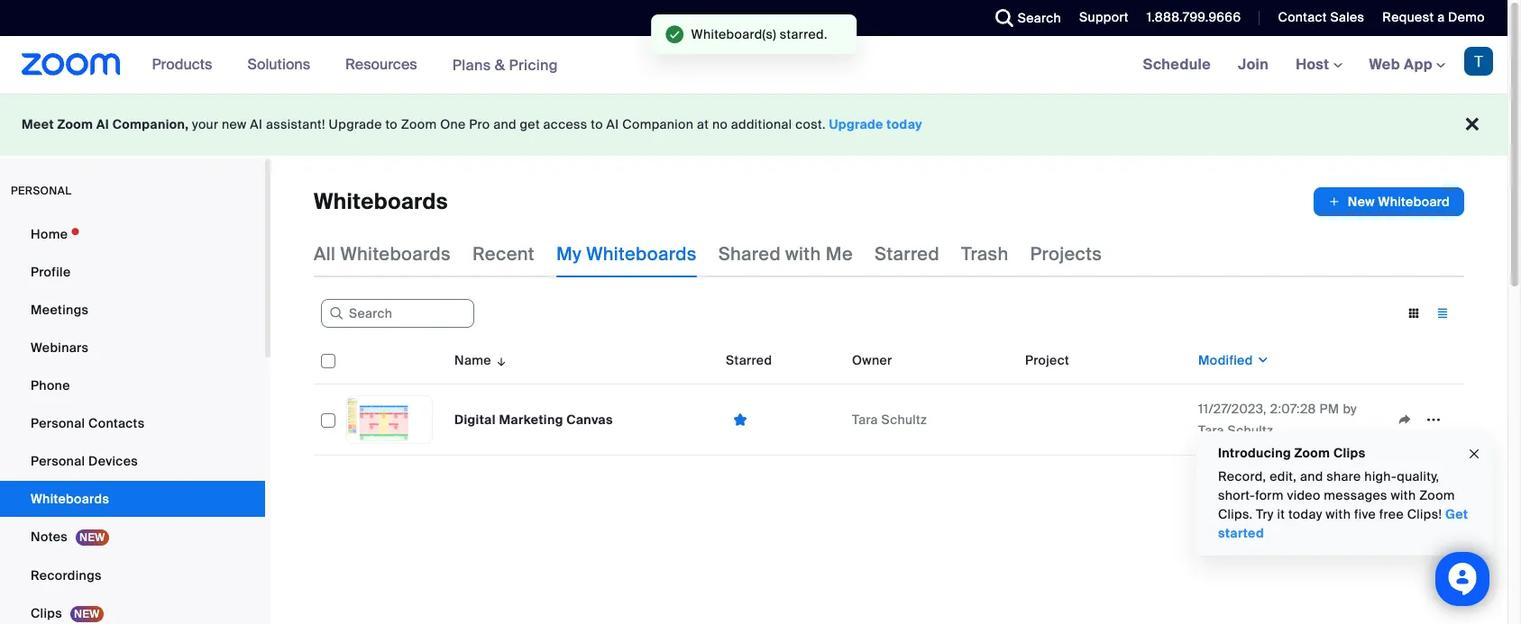 Task type: locate. For each thing, give the bounding box(es) containing it.
plans & pricing link
[[452, 55, 558, 74], [452, 55, 558, 74]]

get
[[520, 116, 540, 133]]

meetings link
[[0, 292, 265, 328]]

support
[[1079, 9, 1129, 25]]

1.888.799.9666
[[1147, 9, 1241, 25]]

new whiteboard button
[[1314, 188, 1464, 216]]

app
[[1404, 55, 1433, 74]]

tara down 11/27/2023,
[[1198, 423, 1224, 439]]

whiteboard
[[1378, 194, 1450, 210]]

product information navigation
[[139, 36, 572, 95]]

more options for digital marketing canvas image
[[1419, 412, 1448, 428]]

1 horizontal spatial upgrade
[[829, 116, 883, 133]]

clips down recordings
[[31, 606, 62, 622]]

and left get
[[493, 116, 517, 133]]

new
[[222, 116, 247, 133]]

notes link
[[0, 519, 265, 556]]

personal menu menu
[[0, 216, 265, 625]]

1 vertical spatial and
[[1300, 469, 1323, 485]]

tabs of all whiteboard page tab list
[[314, 231, 1102, 278]]

trash
[[961, 243, 1009, 266]]

cell inside application
[[1018, 385, 1191, 456]]

whiteboard(s) starred.
[[691, 26, 828, 42]]

request a demo link
[[1369, 0, 1508, 36], [1383, 9, 1485, 25]]

introducing zoom clips
[[1218, 445, 1366, 462]]

request a demo
[[1383, 9, 1485, 25]]

share image
[[1390, 412, 1419, 428]]

whiteboards up the all whiteboards
[[314, 188, 448, 215]]

upgrade today link
[[829, 116, 922, 133]]

0 vertical spatial clips
[[1333, 445, 1366, 462]]

to
[[385, 116, 398, 133], [591, 116, 603, 133]]

2 vertical spatial with
[[1326, 507, 1351, 523]]

1 vertical spatial today
[[1288, 507, 1322, 523]]

tara down the owner
[[852, 412, 878, 428]]

me
[[826, 243, 853, 266]]

assistant!
[[266, 116, 325, 133]]

profile picture image
[[1464, 47, 1493, 76]]

new whiteboard
[[1348, 194, 1450, 210]]

0 vertical spatial today
[[887, 116, 922, 133]]

clips up share
[[1333, 445, 1366, 462]]

whiteboards application
[[314, 188, 1464, 216]]

ai right the new
[[250, 116, 263, 133]]

0 horizontal spatial with
[[785, 243, 821, 266]]

0 vertical spatial personal
[[31, 416, 85, 432]]

schultz up introducing at bottom
[[1228, 423, 1273, 439]]

0 horizontal spatial to
[[385, 116, 398, 133]]

2 personal from the top
[[31, 454, 85, 470]]

shared
[[718, 243, 781, 266]]

share
[[1327, 469, 1361, 485]]

personal for personal contacts
[[31, 416, 85, 432]]

whiteboards inside personal menu menu
[[31, 491, 109, 508]]

1 horizontal spatial to
[[591, 116, 603, 133]]

with down messages
[[1326, 507, 1351, 523]]

0 vertical spatial with
[[785, 243, 821, 266]]

home
[[31, 226, 68, 243]]

personal down phone
[[31, 416, 85, 432]]

whiteboards inside application
[[314, 188, 448, 215]]

1 horizontal spatial starred
[[875, 243, 940, 266]]

upgrade right cost.
[[829, 116, 883, 133]]

1 horizontal spatial tara
[[1198, 423, 1224, 439]]

whiteboards up search text box
[[340, 243, 451, 266]]

pricing
[[509, 55, 558, 74]]

0 horizontal spatial and
[[493, 116, 517, 133]]

join link
[[1224, 36, 1282, 94]]

with left me
[[785, 243, 821, 266]]

name
[[454, 353, 491, 369]]

starred
[[875, 243, 940, 266], [726, 353, 772, 369]]

1 horizontal spatial with
[[1326, 507, 1351, 523]]

profile link
[[0, 254, 265, 290]]

free
[[1379, 507, 1404, 523]]

0 horizontal spatial ai
[[96, 116, 109, 133]]

thumbnail of digital marketing canvas image
[[347, 397, 432, 444]]

meetings
[[31, 302, 89, 318]]

ai left "companion,"
[[96, 116, 109, 133]]

get started link
[[1218, 507, 1468, 542]]

2:07:28
[[1270, 401, 1316, 417]]

modified
[[1198, 353, 1253, 369]]

2 horizontal spatial ai
[[606, 116, 619, 133]]

devices
[[88, 454, 138, 470]]

contact sales link
[[1265, 0, 1369, 36], [1278, 9, 1365, 25]]

web app button
[[1369, 55, 1445, 74]]

today up whiteboards application
[[887, 116, 922, 133]]

notes
[[31, 529, 68, 545]]

1 horizontal spatial today
[[1288, 507, 1322, 523]]

upgrade down product information navigation
[[329, 116, 382, 133]]

1 horizontal spatial schultz
[[1228, 423, 1273, 439]]

meet zoom ai companion, footer
[[0, 94, 1508, 156]]

arrow down image
[[491, 350, 508, 371]]

meetings navigation
[[1129, 36, 1508, 95]]

meet
[[22, 116, 54, 133]]

meet zoom ai companion, your new ai assistant! upgrade to zoom one pro and get access to ai companion at no additional cost. upgrade today
[[22, 116, 922, 133]]

1 personal from the top
[[31, 416, 85, 432]]

0 horizontal spatial upgrade
[[329, 116, 382, 133]]

and up 'video'
[[1300, 469, 1323, 485]]

whiteboards down "personal devices" on the left bottom of the page
[[31, 491, 109, 508]]

personal
[[11, 184, 72, 198]]

zoom inside record, edit, and share high-quality, short-form video messages with zoom clips. try it today with five free clips!
[[1419, 488, 1455, 504]]

today down 'video'
[[1288, 507, 1322, 523]]

1 vertical spatial clips
[[31, 606, 62, 622]]

with up free
[[1391, 488, 1416, 504]]

schultz down the owner
[[881, 412, 927, 428]]

Search text field
[[321, 300, 474, 328]]

starred up click to unstar the whiteboard digital marketing canvas image
[[726, 353, 772, 369]]

ai left companion
[[606, 116, 619, 133]]

projects
[[1030, 243, 1102, 266]]

application containing name
[[314, 337, 1478, 470]]

1 vertical spatial personal
[[31, 454, 85, 470]]

application
[[314, 337, 1478, 470], [1390, 407, 1457, 434]]

list mode, selected image
[[1428, 306, 1457, 322]]

0 horizontal spatial today
[[887, 116, 922, 133]]

modified button
[[1198, 352, 1270, 370]]

0 horizontal spatial tara
[[852, 412, 878, 428]]

11/27/2023,
[[1198, 401, 1267, 417]]

click to unstar the whiteboard digital marketing canvas image
[[726, 412, 755, 429]]

1.888.799.9666 button
[[1133, 0, 1246, 36], [1147, 9, 1241, 25]]

companion
[[622, 116, 694, 133]]

support link
[[1066, 0, 1133, 36], [1079, 9, 1129, 25]]

&
[[495, 55, 505, 74]]

today inside record, edit, and share high-quality, short-form video messages with zoom clips. try it today with five free clips!
[[1288, 507, 1322, 523]]

your
[[192, 116, 218, 133]]

by
[[1343, 401, 1357, 417]]

personal down personal contacts
[[31, 454, 85, 470]]

to down resources "dropdown button"
[[385, 116, 398, 133]]

banner
[[0, 36, 1508, 95]]

companion,
[[112, 116, 189, 133]]

1 horizontal spatial ai
[[250, 116, 263, 133]]

0 vertical spatial starred
[[875, 243, 940, 266]]

one
[[440, 116, 466, 133]]

1 vertical spatial with
[[1391, 488, 1416, 504]]

webinars link
[[0, 330, 265, 366]]

to right access
[[591, 116, 603, 133]]

contact sales
[[1278, 9, 1365, 25]]

1 horizontal spatial clips
[[1333, 445, 1366, 462]]

it
[[1277, 507, 1285, 523]]

0 horizontal spatial clips
[[31, 606, 62, 622]]

0 vertical spatial and
[[493, 116, 517, 133]]

tara inside 11/27/2023, 2:07:28 pm by tara schultz
[[1198, 423, 1224, 439]]

my whiteboards
[[556, 243, 697, 266]]

cell
[[1018, 385, 1191, 456]]

my
[[556, 243, 582, 266]]

all
[[314, 243, 336, 266]]

contact
[[1278, 9, 1327, 25]]

access
[[543, 116, 587, 133]]

0 horizontal spatial starred
[[726, 353, 772, 369]]

starred down whiteboards application
[[875, 243, 940, 266]]

schedule link
[[1129, 36, 1224, 94]]

and
[[493, 116, 517, 133], [1300, 469, 1323, 485]]

recordings
[[31, 568, 102, 584]]

zoom up clips!
[[1419, 488, 1455, 504]]

sales
[[1330, 9, 1365, 25]]

get
[[1445, 507, 1468, 523]]

1 vertical spatial starred
[[726, 353, 772, 369]]

1 horizontal spatial and
[[1300, 469, 1323, 485]]

2 horizontal spatial with
[[1391, 488, 1416, 504]]

whiteboards link
[[0, 481, 265, 518]]

shared with me
[[718, 243, 853, 266]]

zoom logo image
[[22, 53, 120, 76]]



Task type: vqa. For each thing, say whether or not it's contained in the screenshot.
Tabs of meeting "tab list" in the top of the page
no



Task type: describe. For each thing, give the bounding box(es) containing it.
a
[[1437, 9, 1445, 25]]

today inside meet zoom ai companion, footer
[[887, 116, 922, 133]]

products button
[[152, 36, 220, 94]]

schedule
[[1143, 55, 1211, 74]]

2 upgrade from the left
[[829, 116, 883, 133]]

at
[[697, 116, 709, 133]]

started
[[1218, 526, 1264, 542]]

0 horizontal spatial schultz
[[881, 412, 927, 428]]

starred.
[[780, 26, 828, 42]]

clips link
[[0, 596, 265, 625]]

host button
[[1296, 55, 1342, 74]]

join
[[1238, 55, 1269, 74]]

search button
[[982, 0, 1066, 36]]

get started
[[1218, 507, 1468, 542]]

no
[[712, 116, 728, 133]]

demo
[[1448, 9, 1485, 25]]

project
[[1025, 353, 1069, 369]]

banner containing products
[[0, 36, 1508, 95]]

plans
[[452, 55, 491, 74]]

digital marketing canvas
[[454, 412, 613, 428]]

try
[[1256, 507, 1274, 523]]

zoom up edit,
[[1294, 445, 1330, 462]]

and inside meet zoom ai companion, footer
[[493, 116, 517, 133]]

and inside record, edit, and share high-quality, short-form video messages with zoom clips. try it today with five free clips!
[[1300, 469, 1323, 485]]

web
[[1369, 55, 1400, 74]]

additional
[[731, 116, 792, 133]]

recent
[[472, 243, 535, 266]]

personal devices
[[31, 454, 138, 470]]

host
[[1296, 55, 1333, 74]]

11/27/2023, 2:07:28 pm by tara schultz
[[1198, 401, 1357, 439]]

search
[[1018, 10, 1061, 26]]

3 ai from the left
[[606, 116, 619, 133]]

video
[[1287, 488, 1321, 504]]

canvas
[[566, 412, 613, 428]]

messages
[[1324, 488, 1387, 504]]

personal devices link
[[0, 444, 265, 480]]

phone
[[31, 378, 70, 394]]

resources button
[[345, 36, 425, 94]]

with inside tabs of all whiteboard page tab list
[[785, 243, 821, 266]]

personal for personal devices
[[31, 454, 85, 470]]

quality,
[[1397, 469, 1439, 485]]

whiteboard(s)
[[691, 26, 776, 42]]

record,
[[1218, 469, 1266, 485]]

recordings link
[[0, 558, 265, 594]]

2 ai from the left
[[250, 116, 263, 133]]

contacts
[[88, 416, 145, 432]]

clips.
[[1218, 507, 1253, 523]]

whiteboards right 'my'
[[586, 243, 697, 266]]

schultz inside 11/27/2023, 2:07:28 pm by tara schultz
[[1228, 423, 1273, 439]]

zoom left one
[[401, 116, 437, 133]]

down image
[[1253, 352, 1270, 370]]

starred inside tabs of all whiteboard page tab list
[[875, 243, 940, 266]]

profile
[[31, 264, 71, 280]]

high-
[[1365, 469, 1397, 485]]

2 to from the left
[[591, 116, 603, 133]]

1 ai from the left
[[96, 116, 109, 133]]

phone link
[[0, 368, 265, 404]]

solutions button
[[247, 36, 318, 94]]

success image
[[666, 25, 684, 43]]

introducing
[[1218, 445, 1291, 462]]

add image
[[1328, 193, 1341, 211]]

clips inside personal menu menu
[[31, 606, 62, 622]]

all whiteboards
[[314, 243, 451, 266]]

new
[[1348, 194, 1375, 210]]

zoom right the meet
[[57, 116, 93, 133]]

digital
[[454, 412, 496, 428]]

grid mode, not selected image
[[1399, 306, 1428, 322]]

1 upgrade from the left
[[329, 116, 382, 133]]

pm
[[1320, 401, 1340, 417]]

resources
[[345, 55, 417, 74]]

close image
[[1467, 444, 1481, 465]]

clips!
[[1407, 507, 1442, 523]]

1 to from the left
[[385, 116, 398, 133]]

pro
[[469, 116, 490, 133]]

plans & pricing
[[452, 55, 558, 74]]

personal contacts link
[[0, 406, 265, 442]]

tara schultz
[[852, 412, 927, 428]]

personal contacts
[[31, 416, 145, 432]]

five
[[1354, 507, 1376, 523]]

request
[[1383, 9, 1434, 25]]

owner
[[852, 353, 892, 369]]

record, edit, and share high-quality, short-form video messages with zoom clips. try it today with five free clips!
[[1218, 469, 1455, 523]]

marketing
[[499, 412, 563, 428]]



